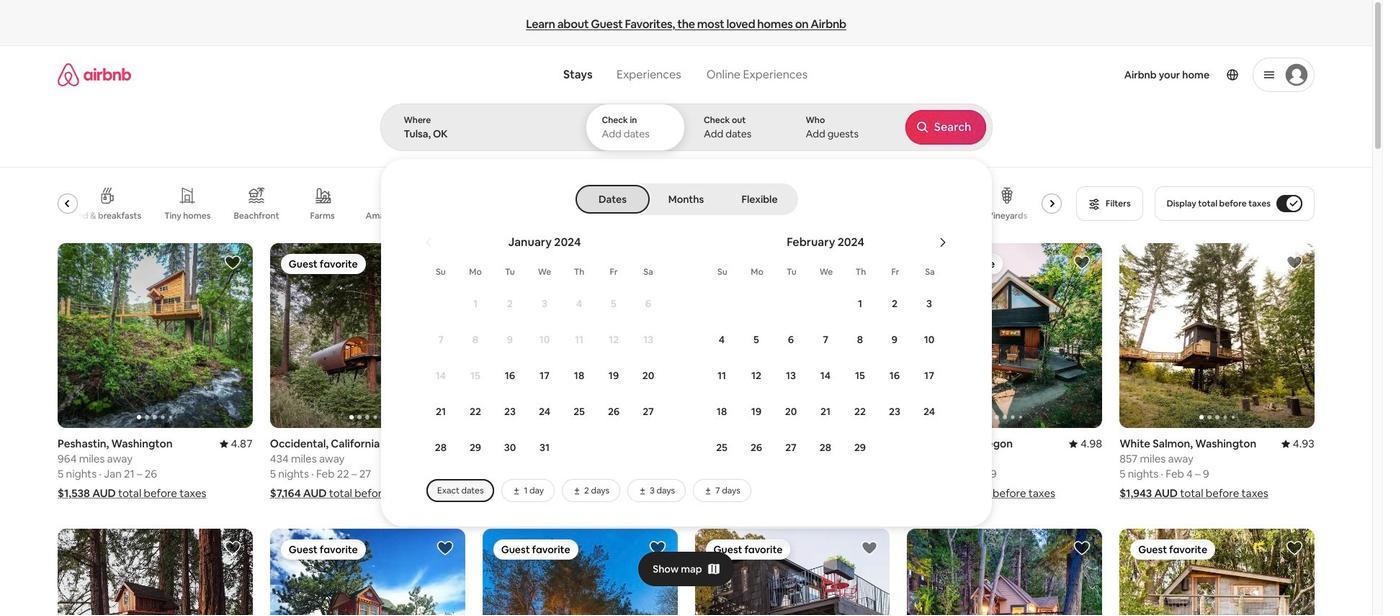 Task type: describe. For each thing, give the bounding box(es) containing it.
calendar application
[[398, 220, 1383, 503]]

profile element
[[830, 46, 1315, 104]]

add to wishlist: lyons, colorado image
[[436, 540, 454, 558]]

add to wishlist: cave junction, oregon image
[[649, 254, 666, 272]]

4.98 out of 5 average rating image
[[1069, 437, 1102, 451]]

add to wishlist: white salmon, washington image
[[1286, 254, 1303, 272]]

add to wishlist: occidental, california image
[[436, 254, 454, 272]]

add to wishlist: nicasio, california image
[[1286, 540, 1303, 558]]

add to wishlist: lake arrowhead, california image
[[1073, 540, 1091, 558]]

5.0 out of 5 average rating image
[[438, 437, 465, 451]]

Search destinations search field
[[404, 128, 561, 140]]

add to wishlist: nogal, new mexico image
[[861, 540, 878, 558]]

add to wishlist: peshastin, washington image
[[224, 254, 241, 272]]

what can we help you find? tab list
[[552, 59, 694, 91]]



Task type: locate. For each thing, give the bounding box(es) containing it.
1 horizontal spatial add to wishlist: watsonville, california image
[[861, 254, 878, 272]]

None search field
[[380, 46, 1383, 527]]

1 vertical spatial add to wishlist: watsonville, california image
[[224, 540, 241, 558]]

add to wishlist: watsonville, california image
[[861, 254, 878, 272], [224, 540, 241, 558]]

add to wishlist: half moon bay, california image
[[649, 540, 666, 558]]

tab list
[[577, 184, 795, 215]]

4.93 out of 5 average rating image
[[1281, 437, 1315, 451]]

0 horizontal spatial add to wishlist: watsonville, california image
[[224, 540, 241, 558]]

4.89 out of 5 average rating image
[[857, 437, 890, 451]]

group
[[58, 176, 1068, 232], [58, 243, 253, 429], [270, 243, 465, 429], [482, 243, 678, 429], [695, 243, 890, 429], [907, 243, 1297, 429], [1120, 243, 1315, 429], [58, 530, 253, 616], [270, 530, 465, 616], [482, 530, 678, 616], [695, 530, 890, 616], [907, 530, 1102, 616], [1120, 530, 1315, 616]]

0 vertical spatial add to wishlist: watsonville, california image
[[861, 254, 878, 272]]

4.87 out of 5 average rating image
[[219, 437, 253, 451]]

add to wishlist: jacksonville, oregon image
[[1073, 254, 1091, 272]]

tab panel
[[380, 104, 1383, 527]]



Task type: vqa. For each thing, say whether or not it's contained in the screenshot.
BOOKING
no



